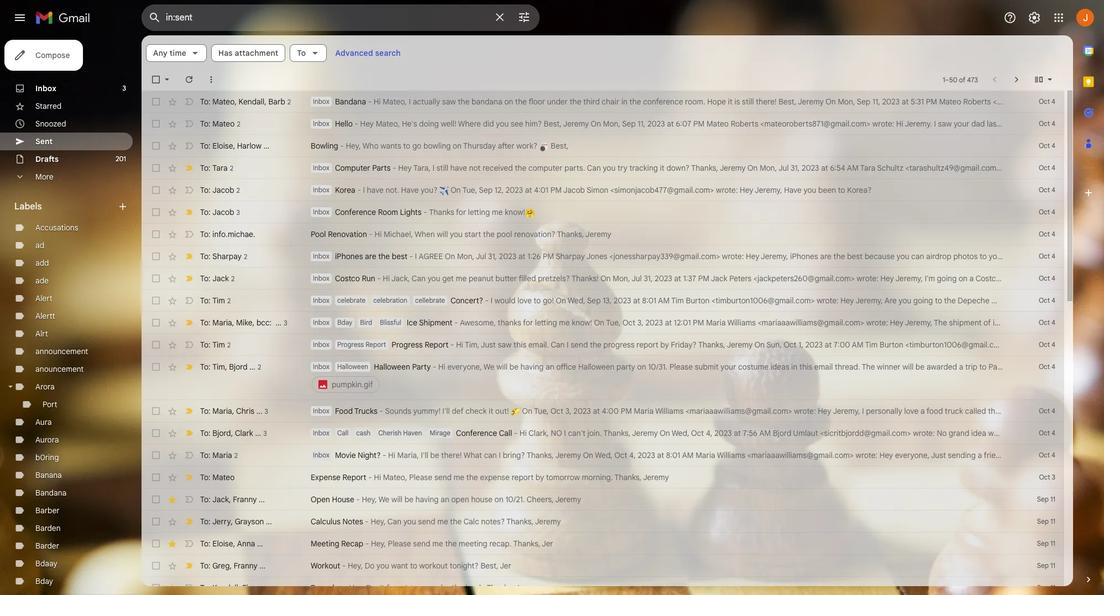 Task type: vqa. For each thing, say whether or not it's contained in the screenshot.
Burton
yes



Task type: locate. For each thing, give the bounding box(es) containing it.
hi down night?
[[374, 473, 381, 483]]

pumpkin.gif
[[332, 380, 373, 390]]

6 4 from the top
[[1052, 208, 1055, 216]]

we down awesome,
[[484, 362, 495, 372]]

1 vertical spatial still
[[437, 163, 448, 173]]

4 for hey mateo, he's doing well! where did you see him? best, jeremy on mon, sep 11, 2023 at 6:07 pm mateo roberts <mateoroberts871@gmail.com> wrote: hi jeremy. i saw your dad last week! how is he
[[1052, 119, 1055, 128]]

2 inside to: sharpay 2
[[244, 252, 247, 261]]

saw
[[442, 97, 456, 107], [938, 119, 952, 129], [498, 340, 512, 350]]

preorder
[[419, 583, 450, 593]]

1 vertical spatial saw
[[938, 119, 952, 129]]

to: jacob 2
[[200, 185, 240, 195]]

4 to: from the top
[[200, 163, 210, 173]]

have left not
[[450, 163, 467, 173]]

halloween
[[374, 362, 410, 372], [578, 362, 615, 372], [337, 363, 368, 371]]

iphones up <jackpeters260@gmail.com>
[[790, 252, 818, 262]]

hey left tara,
[[398, 163, 412, 173]]

2 vertical spatial jer
[[515, 583, 527, 593]]

1 vertical spatial it
[[660, 163, 665, 173]]

a left the food
[[920, 406, 925, 416]]

oct
[[1039, 97, 1050, 106], [1039, 119, 1050, 128], [1039, 142, 1050, 150], [1039, 164, 1050, 172], [1039, 186, 1050, 194], [1039, 208, 1050, 216], [1039, 230, 1050, 238], [1039, 252, 1050, 260], [1039, 274, 1050, 283], [1039, 296, 1050, 305], [623, 318, 635, 328], [1039, 318, 1050, 327], [784, 340, 797, 350], [1039, 341, 1050, 349], [1039, 363, 1050, 371], [551, 406, 563, 416], [1039, 407, 1050, 415], [691, 428, 704, 438], [1039, 429, 1050, 437], [614, 451, 627, 461], [1039, 451, 1050, 459], [1039, 473, 1050, 482]]

15 oct 4 from the top
[[1039, 429, 1055, 437]]

labels navigation
[[0, 35, 142, 595]]

jack for to: jack , franny ...
[[212, 495, 229, 505]]

after
[[498, 141, 514, 151]]

roberts
[[963, 97, 991, 107], [731, 119, 758, 129]]

5 4 from the top
[[1052, 186, 1055, 194]]

, for to: kendall , fin ...
[[238, 583, 240, 593]]

jul left the 6:54
[[779, 163, 789, 173]]

be up calculus notes - hey, can you send me the calc notes? thanks, jeremy
[[405, 495, 414, 505]]

the left calc
[[450, 517, 462, 527]]

1 vertical spatial 11,
[[638, 119, 645, 129]]

tim up "12:01" at the bottom right
[[671, 296, 684, 306]]

2 down to: bjord , clark ... 3
[[234, 451, 238, 460]]

<timburton1006@gmail.com> up "ice shipment - awesome, thanks for letting me know! on tue, oct 3, 2023 at 12:01 pm maria williams <mariaaawilliams@gmail.com> wrote: hey jeremy, the shipment of ice has arrived, thanks for the he"
[[712, 296, 815, 306]]

search mail image
[[145, 8, 165, 28]]

2 sep 11 from the top
[[1037, 518, 1055, 526]]

0 vertical spatial know!
[[505, 207, 525, 217]]

0 horizontal spatial have
[[367, 185, 384, 195]]

9 4 from the top
[[1052, 274, 1055, 283]]

0 vertical spatial by
[[660, 340, 669, 350]]

1 horizontal spatial having
[[521, 362, 544, 372]]

... for to: eloise , anna ...
[[257, 539, 263, 549]]

4 11 from the top
[[1051, 562, 1055, 570]]

bjord
[[229, 362, 247, 372], [212, 428, 231, 438], [773, 428, 791, 438]]

1 horizontal spatial letting
[[535, 318, 557, 328]]

to: tara 2
[[200, 163, 233, 173]]

tab list
[[1073, 35, 1104, 556]]

11 for jer
[[1051, 540, 1055, 548]]

1 vertical spatial franny
[[234, 561, 257, 571]]

11 4 from the top
[[1052, 318, 1055, 327]]

the left the "third"
[[570, 97, 581, 107]]

cherish
[[378, 429, 402, 437]]

to: up to: jack 2
[[200, 251, 210, 261]]

kendall left the barb
[[239, 96, 264, 106]]

can right notes on the left of page
[[387, 517, 401, 527]]

0 horizontal spatial love
[[518, 296, 532, 306]]

11 oct 4 from the top
[[1039, 318, 1055, 327]]

13 4 from the top
[[1052, 363, 1055, 371]]

2 for inbox computer parts - hey tara, i still have not received the computer parts. can you try tracking it down? thanks, jeremy on mon, jul 31, 2023 at 6:54 am tara schultz <tarashultz49@gmail.com> wrote: hey jeremy, the
[[230, 164, 233, 172]]

see
[[511, 119, 523, 129]]

2 to: tim 2 from the top
[[200, 340, 231, 350]]

7 row from the top
[[142, 223, 1064, 245]]

1 4 from the top
[[1052, 97, 1055, 106]]

will right winner
[[903, 362, 914, 372]]

progress report
[[337, 341, 386, 349]]

0 horizontal spatial saw
[[442, 97, 456, 107]]

3 row from the top
[[142, 135, 1064, 157]]

7 to: from the top
[[200, 229, 210, 239]]

tara
[[212, 163, 228, 173], [860, 163, 875, 173]]

williams
[[727, 318, 756, 328], [655, 406, 684, 416], [717, 451, 745, 461]]

main content
[[142, 35, 1104, 595]]

1 vertical spatial 3,
[[565, 406, 571, 416]]

bandana
[[472, 97, 502, 107]]

bday down bdaay 'link'
[[35, 577, 53, 587]]

sep 11 for thanks,
[[1037, 518, 1055, 526]]

cellebrate
[[415, 296, 445, 305]]

1 oct 4 from the top
[[1039, 97, 1055, 106]]

awesome,
[[460, 318, 496, 328]]

1 vertical spatial 31,
[[488, 252, 497, 262]]

to: tim 2 for progress
[[200, 340, 231, 350]]

17 row from the top
[[142, 467, 1064, 489]]

inbox conference room lights
[[313, 207, 422, 217]]

- right trucks
[[379, 406, 383, 416]]

0 horizontal spatial tara
[[212, 163, 228, 173]]

4 for hi tim, just saw this email. can i send the progress report by friday? thanks, jeremy on sun, oct 1, 2023 at 7:00 am tim burton <timburton1006@gmail.com> wrote: hello jeremy, just a 
[[1052, 341, 1055, 349]]

1 vertical spatial an
[[441, 495, 449, 505]]

saw up well!
[[442, 97, 456, 107]]

report for expense report - hi mateo, please send me the expense report by tomorrow morning. thanks, jeremy
[[343, 473, 366, 483]]

conference
[[643, 97, 683, 107]]

bandana
[[335, 97, 366, 107], [35, 488, 66, 498]]

1 horizontal spatial just
[[931, 451, 946, 461]]

2 horizontal spatial saw
[[938, 119, 952, 129]]

to: jacob 3
[[200, 207, 240, 217]]

1 horizontal spatial have
[[784, 185, 802, 195]]

hope
[[707, 97, 726, 107]]

14 4 from the top
[[1052, 407, 1055, 415]]

oct 4 for thanks for letting me know!
[[1039, 208, 1055, 216]]

preorder - hey, don't forget to preorder the book. thanks, jer
[[311, 583, 527, 593]]

to: tim 2 down to: jack 2
[[200, 296, 231, 305]]

wrote: down inbox computer parts - hey tara, i still have not received the computer parts. can you try tracking it down? thanks, jeremy on mon, jul 31, 2023 at 6:54 am tara schultz <tarashultz49@gmail.com> wrote: hey jeremy, the
[[716, 185, 738, 195]]

expense
[[311, 473, 341, 483]]

7:00
[[834, 340, 850, 350]]

11,
[[873, 97, 880, 107], [638, 119, 645, 129]]

support image
[[1003, 11, 1017, 24]]

1 horizontal spatial of
[[984, 318, 991, 328]]

fin
[[242, 583, 253, 593]]

18 row from the top
[[142, 489, 1064, 511]]

oct 4 for i agree on mon, jul 31, 2023 at 1:26 pm sharpay jones <jonessharpay339@gmail.com> wrote: hey jeremy, iphones are the best because you can airdrop photos to your friends. best, sharpay
[[1039, 252, 1055, 260]]

tomorrow
[[546, 473, 580, 483]]

3 inside to: maria , chris ... 3
[[265, 407, 268, 415]]

2 vertical spatial in
[[1040, 428, 1046, 438]]

to: maria , chris ... 3
[[200, 406, 268, 416]]

conference up renovation
[[335, 207, 376, 217]]

jeremy up the costume
[[727, 340, 753, 350]]

3, left "12:01" at the bottom right
[[637, 318, 643, 328]]

please up want
[[388, 539, 411, 549]]

conference,
[[1054, 428, 1096, 438]]

oct 4 for hi maria, i'll be there! what can i bring? thanks, jeremy on wed, oct 4, 2023 at 8:01 am maria williams <mariaaawilliams@gmail.com> wrote: hey everyone, just sending a friendly invitation for
[[1039, 451, 1055, 459]]

14 oct 4 from the top
[[1039, 407, 1055, 415]]

5 oct 4 from the top
[[1039, 186, 1055, 194]]

me
[[492, 207, 503, 217], [456, 274, 467, 284], [559, 318, 570, 328], [454, 473, 464, 483], [437, 517, 448, 527], [432, 539, 443, 549]]

will
[[437, 229, 448, 239], [496, 362, 508, 372], [903, 362, 914, 372], [391, 495, 403, 505]]

personally
[[866, 406, 902, 416]]

you
[[496, 119, 509, 129], [603, 163, 616, 173], [804, 185, 816, 195], [450, 229, 463, 239], [897, 252, 909, 262], [428, 274, 440, 284], [899, 296, 911, 306], [403, 517, 416, 527], [377, 561, 389, 571]]

1 horizontal spatial iphones
[[790, 252, 818, 262]]

, for to: tim , bjord ... 2
[[225, 362, 227, 372]]

1 horizontal spatial he
[[1099, 318, 1104, 328]]

to: eloise , harlow ...
[[200, 141, 270, 151]]

... for to: greg , franny ...
[[259, 561, 265, 571]]

17 to: from the top
[[200, 473, 210, 483]]

the right received
[[515, 163, 526, 173]]

... for to: bjord , clark ... 3
[[255, 428, 261, 438]]

22 row from the top
[[142, 577, 1064, 595]]

2 4 from the top
[[1052, 119, 1055, 128]]

4
[[1052, 97, 1055, 106], [1052, 119, 1055, 128], [1052, 142, 1055, 150], [1052, 164, 1055, 172], [1052, 186, 1055, 194], [1052, 208, 1055, 216], [1052, 230, 1055, 238], [1052, 252, 1055, 260], [1052, 274, 1055, 283], [1052, 296, 1055, 305], [1052, 318, 1055, 327], [1052, 341, 1055, 349], [1052, 363, 1055, 371], [1052, 407, 1055, 415], [1052, 429, 1055, 437], [1052, 451, 1055, 459]]

1 vertical spatial bday
[[35, 577, 53, 587]]

3 inside to: jacob 3
[[236, 208, 240, 216]]

0 vertical spatial jul
[[779, 163, 789, 173]]

0 vertical spatial having
[[521, 362, 544, 372]]

thanks, right join.
[[604, 428, 631, 438]]

to right run
[[1016, 274, 1023, 284]]

2 iphones from the left
[[790, 252, 818, 262]]

1 vertical spatial can
[[484, 451, 497, 461]]

, left 'grayson' at the left bottom of the page
[[231, 517, 233, 527]]

can
[[587, 163, 601, 173], [412, 274, 426, 284], [551, 340, 565, 350], [387, 517, 401, 527]]

this left email.
[[514, 340, 526, 350]]

hey
[[360, 119, 374, 129], [398, 163, 412, 173], [1026, 163, 1040, 173], [740, 185, 753, 195], [746, 252, 759, 262], [880, 274, 894, 284], [841, 296, 854, 306], [890, 318, 904, 328], [818, 406, 831, 416], [880, 451, 893, 461]]

1 horizontal spatial i'll
[[442, 406, 450, 416]]

gmail image
[[35, 7, 96, 29]]

to: sharpay 2
[[200, 251, 247, 261]]

aura
[[35, 417, 52, 427]]

mateo for to: mateo , kendall , barb 2
[[212, 96, 235, 106]]

invitation
[[1013, 451, 1044, 461]]

he down f
[[1099, 318, 1104, 328]]

- right party
[[433, 362, 436, 372]]

by
[[660, 340, 669, 350], [536, 473, 544, 483]]

1 horizontal spatial jer
[[515, 583, 527, 593]]

- right lights
[[424, 207, 427, 217]]

1 eloise from the top
[[212, 141, 233, 151]]

celebration
[[373, 296, 407, 305]]

, left harlow
[[233, 141, 235, 151]]

0 horizontal spatial progress
[[337, 341, 364, 349]]

sharpay left jones
[[556, 252, 585, 262]]

5 11 from the top
[[1051, 584, 1055, 592]]

- i have not. have you?
[[355, 185, 439, 195]]

2 11 from the top
[[1051, 518, 1055, 526]]

2 eloise from the top
[[212, 539, 233, 549]]

bcc
[[256, 318, 270, 328]]

0 horizontal spatial report
[[512, 473, 534, 483]]

2 vertical spatial saw
[[498, 340, 512, 350]]

labels heading
[[14, 201, 117, 212]]

pm right "12:01" at the bottom right
[[693, 318, 704, 328]]

3 oct 4 from the top
[[1039, 142, 1055, 150]]

mateo for to: mateo
[[212, 473, 235, 483]]

you left get
[[428, 274, 440, 284]]

there! right "hope"
[[756, 97, 777, 107]]

3 to: from the top
[[200, 141, 210, 151]]

2 have from the left
[[784, 185, 802, 195]]

mateo down "hope"
[[707, 119, 729, 129]]

sep 11 for jer
[[1037, 540, 1055, 548]]

sep 11 for on
[[1037, 495, 1055, 504]]

, for to: greg , franny ...
[[230, 561, 232, 571]]

2 costco from the left
[[976, 274, 1001, 284]]

- hi everyone, we will be having an office halloween party on 10/31. please submit your costume ideas in this email thread. the winner will be awarded a trip to paris!
[[431, 362, 1010, 372]]

this
[[514, 340, 526, 350], [799, 362, 812, 372]]

1 horizontal spatial 31,
[[644, 274, 653, 284]]

to: up to: tara 2
[[200, 141, 210, 151]]

8 oct 4 from the top
[[1039, 252, 1055, 260]]

jacob for thanks for letting me know!
[[212, 207, 234, 217]]

1 vertical spatial have
[[367, 185, 384, 195]]

tue,
[[463, 185, 477, 195], [606, 318, 621, 328], [534, 406, 549, 416]]

mateo down "to: maria 2" at the left bottom
[[212, 473, 235, 483]]

0 horizontal spatial thanks
[[498, 318, 521, 328]]

saw right tim,
[[498, 340, 512, 350]]

4 4 from the top
[[1052, 164, 1055, 172]]

of left ice
[[984, 318, 991, 328]]

None checkbox
[[150, 74, 161, 85], [150, 140, 161, 151], [150, 185, 161, 196], [150, 229, 161, 240], [150, 251, 161, 262], [150, 273, 161, 284], [150, 317, 161, 328], [150, 362, 161, 373], [150, 428, 161, 439], [150, 450, 161, 461], [150, 494, 161, 505], [150, 516, 161, 527], [150, 539, 161, 550], [150, 74, 161, 85], [150, 140, 161, 151], [150, 185, 161, 196], [150, 229, 161, 240], [150, 251, 161, 262], [150, 273, 161, 284], [150, 317, 161, 328], [150, 362, 161, 373], [150, 428, 161, 439], [150, 450, 161, 461], [150, 494, 161, 505], [150, 516, 161, 527], [150, 539, 161, 550]]

clark
[[235, 428, 253, 438]]

jer down cheers,
[[542, 539, 553, 549]]

1 11 from the top
[[1051, 495, 1055, 504]]

3 4 from the top
[[1052, 142, 1055, 150]]

0 vertical spatial eloise
[[212, 141, 233, 151]]

1 vertical spatial everyone,
[[895, 451, 930, 461]]

i left agree
[[415, 252, 417, 262]]

0 horizontal spatial roberts
[[731, 119, 758, 129]]

4 for hi mateo, i actually saw the bandana on the floor under the third chair in the conference room. hope it is still there! best, jeremy on mon, sep 11, 2023 at 5:31 pm mateo roberts <mateoroberts871@
[[1052, 97, 1055, 106]]

0 vertical spatial 11,
[[873, 97, 880, 107]]

bandana up who
[[335, 97, 366, 107]]

to
[[403, 141, 410, 151], [838, 185, 845, 195], [980, 252, 987, 262], [1016, 274, 1023, 284], [534, 296, 541, 306], [935, 296, 942, 306], [979, 362, 987, 372], [410, 561, 417, 571], [410, 583, 417, 593]]

conference
[[335, 207, 376, 217], [456, 428, 497, 438]]

thanks, up truck.
[[1030, 362, 1057, 372]]

call down out! on the left of page
[[499, 428, 512, 438]]

2 down bcc
[[258, 363, 261, 371]]

halloween left party
[[374, 362, 410, 372]]

2 oct 4 from the top
[[1039, 119, 1055, 128]]

2 down to: sharpay 2
[[231, 275, 235, 283]]

check
[[466, 406, 487, 416]]

clear search image
[[489, 6, 511, 28]]

1 horizontal spatial know!
[[572, 318, 592, 328]]

the left floor
[[515, 97, 527, 107]]

i right tara,
[[433, 163, 435, 173]]

2 vertical spatial mateo,
[[383, 473, 407, 483]]

, for to: maria , mike , bcc : ... 3
[[232, 318, 234, 328]]

calculus
[[311, 517, 341, 527]]

2 for progress report - hi tim, just saw this email. can i send the progress report by friday? thanks, jeremy on sun, oct 1, 2023 at 7:00 am tim burton <timburton1006@gmail.com> wrote: hello jeremy, just a 
[[227, 341, 231, 349]]

an left open
[[441, 495, 449, 505]]

...
[[264, 141, 270, 151], [276, 318, 282, 328], [249, 362, 255, 372], [256, 406, 262, 416], [255, 428, 261, 438], [259, 495, 265, 505], [266, 517, 272, 527], [257, 539, 263, 549], [259, 561, 265, 571], [255, 583, 261, 593]]

korea?
[[847, 185, 872, 195]]

in inside cell
[[791, 362, 798, 372]]

me up open
[[454, 473, 464, 483]]

thanks,
[[691, 163, 718, 173], [557, 229, 584, 239], [698, 340, 725, 350], [1030, 362, 1057, 372], [604, 428, 631, 438], [527, 451, 554, 461], [615, 473, 642, 483], [506, 517, 534, 527], [513, 539, 540, 549], [487, 583, 514, 593]]

1 horizontal spatial your
[[954, 119, 969, 129]]

inbox inside 'inbox conference room lights'
[[313, 208, 329, 216]]

ade link
[[35, 276, 49, 286]]

15 to: from the top
[[200, 428, 210, 438]]

4 oct 4 from the top
[[1039, 164, 1055, 172]]

0 horizontal spatial bandana
[[35, 488, 66, 498]]

8 4 from the top
[[1052, 252, 1055, 260]]

inbox inside cell
[[313, 363, 329, 371]]

6 oct 4 from the top
[[1039, 208, 1055, 216]]

1 vertical spatial having
[[415, 495, 439, 505]]

inbox inside inbox bandana - hi mateo, i actually saw the bandana on the floor under the third chair in the conference room. hope it is still there! best, jeremy on mon, sep 11, 2023 at 5:31 pm mateo roberts <mateoroberts871@
[[313, 97, 329, 106]]

, for to: eloise , anna ...
[[233, 539, 235, 549]]

🤗 image
[[525, 208, 534, 218]]

an
[[546, 362, 554, 372], [441, 495, 449, 505]]

2 inside to: jack 2
[[231, 275, 235, 283]]

hi up who
[[374, 97, 381, 107]]

1 horizontal spatial kendall
[[239, 96, 264, 106]]

, left clark
[[231, 428, 233, 438]]

1 horizontal spatial saw
[[498, 340, 512, 350]]

2 inside "to: maria 2"
[[234, 451, 238, 460]]

anna
[[237, 539, 255, 549]]

... for to: kendall , fin ...
[[255, 583, 261, 593]]

0 horizontal spatial call
[[337, 429, 348, 437]]

hi left jeremy.
[[896, 119, 903, 129]]

0 horizontal spatial halloween
[[337, 363, 368, 371]]

- left agree
[[409, 252, 413, 262]]

cell
[[311, 362, 1085, 395]]

4 for hey tara, i still have not received the computer parts. can you try tracking it down? thanks, jeremy on mon, jul 31, 2023 at 6:54 am tara schultz <tarashultz49@gmail.com> wrote: hey jeremy, the
[[1052, 164, 1055, 172]]

13 to: from the top
[[200, 362, 210, 372]]

anouncement link
[[35, 364, 84, 374]]

15 4 from the top
[[1052, 429, 1055, 437]]

10 oct 4 from the top
[[1039, 296, 1055, 305]]

0 horizontal spatial going
[[913, 296, 933, 306]]

1 thanks from the left
[[498, 318, 521, 328]]

13 row from the top
[[142, 356, 1085, 400]]

oct 4 for sounds yummy! i'll def check it out!
[[1039, 407, 1055, 415]]

advanced search button
[[331, 43, 405, 63]]

1 iphones from the left
[[335, 252, 363, 262]]

, left bcc
[[252, 318, 255, 328]]

1 to: tim 2 from the top
[[200, 296, 231, 305]]

1 vertical spatial the
[[934, 318, 947, 328]]

of right 50
[[959, 75, 965, 84]]

i'll left def
[[442, 406, 450, 416]]

16 4 from the top
[[1052, 451, 1055, 459]]

1 vertical spatial bandana
[[35, 488, 66, 498]]

<jackpeters260@gmail.com>
[[754, 274, 855, 284]]

<simonjacob477@gmail.com>
[[610, 185, 714, 195]]

tue, for 12,
[[463, 185, 477, 195]]

2 inside "to: mateo 2"
[[237, 120, 240, 128]]

- right the shipment
[[454, 318, 458, 328]]

jer for hey, do you want to workout tonight? best, jer
[[500, 561, 511, 571]]

the down michael,
[[378, 252, 390, 262]]

halloween for halloween
[[337, 363, 368, 371]]

best
[[392, 252, 407, 262], [847, 252, 863, 262]]

jer for hey, don't forget to preorder the book. thanks, jer
[[515, 583, 527, 593]]

hey up umlaut
[[818, 406, 831, 416]]

1 vertical spatial to: tim 2
[[200, 340, 231, 350]]

4 for sounds yummy! i'll def check it out!
[[1052, 407, 1055, 415]]

hey down the are
[[890, 318, 904, 328]]

0 vertical spatial of
[[959, 75, 965, 84]]

, up to: maria , chris ... 3
[[225, 362, 227, 372]]

to: up to: mateo
[[200, 450, 210, 460]]

1 horizontal spatial bandana
[[335, 97, 366, 107]]

0 vertical spatial letting
[[468, 207, 490, 217]]

do
[[365, 561, 375, 571]]

oct 4 for hey mateo, he's doing well! where did you see him? best, jeremy on mon, sep 11, 2023 at 6:07 pm mateo roberts <mateoroberts871@gmail.com> wrote: hi jeremy. i saw your dad last week! how is he
[[1039, 119, 1055, 128]]

- thanks for letting me know!
[[422, 207, 525, 217]]

grayson
[[235, 517, 264, 527]]

1 horizontal spatial tue,
[[534, 406, 549, 416]]

jul down <jonessharpay339@gmail.com> on the right top of page
[[632, 274, 642, 284]]

0 horizontal spatial in
[[621, 97, 628, 107]]

1 vertical spatial jer
[[500, 561, 511, 571]]

office
[[556, 362, 576, 372]]

0 horizontal spatial the
[[862, 362, 875, 372]]

0 vertical spatial your
[[954, 119, 969, 129]]

are
[[365, 252, 376, 262], [820, 252, 832, 262]]

... for to: maria , chris ... 3
[[256, 406, 262, 416]]

11 for thanks,
[[1051, 518, 1055, 526]]

<mariaaawilliams@gmail.com> up 7:56
[[686, 406, 792, 416]]

bring?
[[503, 451, 525, 461]]

1 horizontal spatial 3,
[[637, 318, 643, 328]]

rocks
[[1067, 296, 1088, 306]]

, for to: mateo , kendall , barb 2
[[235, 96, 237, 106]]

ade
[[35, 276, 49, 286]]

1 vertical spatial in
[[791, 362, 798, 372]]

oct 4 for hi tim, just saw this email. can i send the progress report by friday? thanks, jeremy on sun, oct 1, 2023 at 7:00 am tim burton <timburton1006@gmail.com> wrote: hello jeremy, just a 
[[1039, 341, 1055, 349]]

schultz
[[877, 163, 903, 173]]

12 4 from the top
[[1052, 341, 1055, 349]]

... up chris
[[249, 362, 255, 372]]

5 to: from the top
[[200, 185, 210, 195]]

he right how
[[1049, 119, 1057, 129]]

to: tim 2 up to: tim , bjord ... 2 on the bottom of the page
[[200, 340, 231, 350]]

2 inside to: jacob 2
[[236, 186, 240, 194]]

2 vertical spatial it
[[489, 406, 493, 416]]

None checkbox
[[150, 96, 161, 107], [150, 118, 161, 129], [150, 163, 161, 174], [150, 207, 161, 218], [150, 295, 161, 306], [150, 339, 161, 351], [150, 406, 161, 417], [150, 472, 161, 483], [150, 561, 161, 572], [150, 583, 161, 594], [150, 96, 161, 107], [150, 118, 161, 129], [150, 163, 161, 174], [150, 207, 161, 218], [150, 295, 161, 306], [150, 339, 161, 351], [150, 406, 161, 417], [150, 472, 161, 483], [150, 561, 161, 572], [150, 583, 161, 594]]

2 horizontal spatial halloween
[[578, 362, 615, 372]]

0 horizontal spatial this
[[514, 340, 526, 350]]

have
[[450, 163, 467, 173], [367, 185, 384, 195]]

0 horizontal spatial wed,
[[568, 296, 585, 306]]

0 vertical spatial saw
[[442, 97, 456, 107]]

13 oct 4 from the top
[[1039, 363, 1055, 371]]

5 sep 11 from the top
[[1037, 584, 1055, 592]]

10 4 from the top
[[1052, 296, 1055, 305]]

3 inside to: bjord , clark ... 3
[[263, 429, 267, 438]]

thanks, right renovation?
[[557, 229, 584, 239]]

peters
[[729, 274, 752, 284]]

report
[[637, 340, 659, 350], [512, 473, 534, 483]]

umlaut
[[793, 428, 818, 438]]

1 vertical spatial jul
[[476, 252, 486, 262]]

open
[[451, 495, 469, 505]]

franny for greg
[[234, 561, 257, 571]]

hello up 'bowling'
[[335, 119, 353, 129]]

11 to: from the top
[[200, 318, 210, 328]]

to: left "jerry"
[[200, 517, 210, 527]]

None search field
[[142, 4, 540, 31]]

4 for awesome, thanks for letting me know! on tue, oct 3, 2023 at 12:01 pm maria williams <mariaaawilliams@gmail.com> wrote: hey jeremy, the shipment of ice has arrived, thanks for the he
[[1052, 318, 1055, 327]]

thanks, down clark,
[[527, 451, 554, 461]]

we right house
[[379, 495, 389, 505]]

16 oct 4 from the top
[[1039, 451, 1055, 459]]

0 horizontal spatial iphones
[[335, 252, 363, 262]]

0 horizontal spatial conference
[[335, 207, 376, 217]]

open house - hey, we will be having an open house on 10/21. cheers, jeremy
[[311, 495, 581, 505]]

10 to: from the top
[[200, 296, 210, 305]]

the down what
[[466, 473, 478, 483]]

main content containing any time
[[142, 35, 1104, 595]]

1 horizontal spatial thanks
[[1048, 318, 1072, 328]]

jeremy up inbox movie night? - hi maria, i'll be there! what can i bring? thanks, jeremy on wed, oct 4, 2023 at 8:01 am maria williams <mariaaawilliams@gmail.com> wrote: hey everyone, just sending a friendly invitation for at the bottom of page
[[632, 428, 658, 438]]

4 sep 11 from the top
[[1037, 562, 1055, 570]]

aurora
[[35, 435, 59, 445]]

the up where
[[458, 97, 470, 107]]

4 for hi jack, can you get me peanut butter filled pretzels? thanks! on mon, jul 31, 2023 at 1:37 pm jack peters <jackpeters260@gmail.com> wrote: hey jeremy, i'm going on a costco run to resupply
[[1052, 274, 1055, 283]]

<timburton1006@gmail.com>
[[712, 296, 815, 306], [905, 340, 1009, 350]]

wrote: down week!
[[1002, 163, 1024, 173]]

the left pool
[[483, 229, 495, 239]]

inbox inside inbox hello - hey mateo, he's doing well! where did you see him? best, jeremy on mon, sep 11, 2023 at 6:07 pm mateo roberts <mateoroberts871@gmail.com> wrote: hi jeremy. i saw your dad last week! how is he
[[313, 119, 329, 128]]

cherish haven
[[378, 429, 422, 437]]

21 to: from the top
[[200, 561, 210, 571]]

tim
[[212, 296, 225, 305], [671, 296, 684, 306], [212, 340, 225, 350], [865, 340, 878, 350], [212, 362, 225, 372]]

korea
[[335, 185, 355, 195]]

1 sep 11 from the top
[[1037, 495, 1055, 504]]

0 horizontal spatial we
[[379, 495, 389, 505]]

9 to: from the top
[[200, 273, 210, 283]]

progress for progress report - hi tim, just saw this email. can i send the progress report by friday? thanks, jeremy on sun, oct 1, 2023 at 7:00 am tim burton <timburton1006@gmail.com> wrote: hello jeremy, just a 
[[392, 340, 423, 350]]

inbox inside labels navigation
[[35, 83, 56, 93]]

3 sep 11 from the top
[[1037, 540, 1055, 548]]

ice
[[407, 318, 417, 328]]

mateo
[[212, 96, 235, 106], [939, 97, 961, 107], [212, 119, 235, 129], [707, 119, 729, 129], [212, 473, 235, 483]]

know! up pool
[[505, 207, 525, 217]]

a inside cell
[[959, 362, 963, 372]]

row
[[142, 91, 1064, 113], [142, 113, 1064, 135], [142, 135, 1064, 157], [142, 157, 1083, 179], [142, 179, 1064, 201], [142, 201, 1064, 223], [142, 223, 1064, 245], [142, 245, 1084, 268], [142, 268, 1064, 290], [142, 290, 1104, 312], [142, 312, 1104, 334], [142, 334, 1104, 356], [142, 356, 1085, 400], [142, 400, 1064, 422], [142, 422, 1104, 445], [142, 445, 1064, 467], [142, 467, 1064, 489], [142, 489, 1064, 511], [142, 511, 1064, 533], [142, 533, 1064, 555], [142, 555, 1064, 577], [142, 577, 1064, 595]]

1 horizontal spatial report
[[637, 340, 659, 350]]

inbox inside inbox korea
[[313, 186, 329, 194]]

9 oct 4 from the top
[[1039, 274, 1055, 283]]

0 horizontal spatial are
[[365, 252, 376, 262]]

3
[[122, 84, 126, 92], [236, 208, 240, 216], [284, 319, 287, 327], [265, 407, 268, 415], [263, 429, 267, 438], [1052, 473, 1055, 482]]

1 horizontal spatial we
[[484, 362, 495, 372]]

1 vertical spatial williams
[[655, 406, 684, 416]]

3 11 from the top
[[1051, 540, 1055, 548]]

best, up the computer
[[549, 141, 569, 151]]

more image
[[206, 74, 217, 85]]

4 for hi maria, i'll be there! what can i bring? thanks, jeremy on wed, oct 4, 2023 at 8:01 am maria williams <mariaaawilliams@gmail.com> wrote: hey everyone, just sending a friendly invitation for
[[1052, 451, 1055, 459]]

1 vertical spatial your
[[989, 252, 1005, 262]]

<timburton1006@gmail.com> down shipment
[[905, 340, 1009, 350]]

12 oct 4 from the top
[[1039, 341, 1055, 349]]

bday inside labels navigation
[[35, 577, 53, 587]]

jacob up to: jacob 3
[[212, 185, 234, 195]]

1 horizontal spatial still
[[742, 97, 754, 107]]

2 best from the left
[[847, 252, 863, 262]]

0 horizontal spatial jul
[[476, 252, 486, 262]]

run
[[1003, 274, 1014, 284]]

oct 4 for hi jack, can you get me peanut butter filled pretzels? thanks! on mon, jul 31, 2023 at 1:37 pm jack peters <jackpeters260@gmail.com> wrote: hey jeremy, i'm going on a costco run to resupply
[[1039, 274, 1055, 283]]

0 horizontal spatial 8:01
[[642, 296, 656, 306]]

20 to: from the top
[[200, 539, 210, 549]]

2 for inbox iphones are the best - i agree on mon, jul 31, 2023 at 1:26 pm sharpay jones <jonessharpay339@gmail.com> wrote: hey jeremy, iphones are the best because you can airdrop photos to your friends. best, sharpay
[[244, 252, 247, 261]]

2 inside to: tara 2
[[230, 164, 233, 172]]

1 vertical spatial eloise
[[212, 539, 233, 549]]

<jonessharpay339@gmail.com>
[[609, 252, 720, 262]]

mateo for to: mateo 2
[[212, 119, 235, 129]]

0 vertical spatial everyone,
[[447, 362, 482, 372]]



Task type: describe. For each thing, give the bounding box(es) containing it.
Search mail text field
[[166, 12, 487, 23]]

2 vertical spatial <mariaaawilliams@gmail.com>
[[747, 451, 854, 461]]

tue, for 3,
[[534, 406, 549, 416]]

to left go!
[[534, 296, 541, 306]]

not
[[469, 163, 481, 173]]

1 50 of 473
[[943, 75, 978, 84]]

2 to: from the top
[[200, 119, 210, 129]]

1 horizontal spatial 11,
[[873, 97, 880, 107]]

inbox inside inbox food trucks
[[313, 407, 329, 415]]

8 row from the top
[[142, 245, 1084, 268]]

1 row from the top
[[142, 91, 1064, 113]]

thanks, down 10/21.
[[506, 517, 534, 527]]

you left "start"
[[450, 229, 463, 239]]

run
[[362, 274, 375, 284]]

i left "would" at left
[[491, 296, 493, 306]]

go!
[[543, 296, 554, 306]]

2 for inbox movie night? - hi maria, i'll be there! what can i bring? thanks, jeremy on wed, oct 4, 2023 at 8:01 am maria williams <mariaaawilliams@gmail.com> wrote: hey everyone, just sending a friendly invitation for
[[234, 451, 238, 460]]

hey, left who
[[346, 141, 361, 151]]

hi left clark,
[[520, 428, 527, 438]]

main menu image
[[13, 11, 27, 24]]

hey, up do
[[371, 539, 386, 549]]

🌮 image
[[511, 407, 520, 417]]

progress
[[603, 340, 635, 350]]

on left f
[[1090, 296, 1099, 306]]

toggle split pane mode image
[[1033, 74, 1044, 85]]

20 row from the top
[[142, 533, 1064, 555]]

jacob for i have not. have you?
[[212, 185, 234, 195]]

any time
[[153, 48, 186, 58]]

me up office
[[559, 318, 570, 328]]

0 horizontal spatial is
[[735, 97, 740, 107]]

4 for i agree on mon, jul 31, 2023 at 1:26 pm sharpay jones <jonessharpay339@gmail.com> wrote: hey jeremy, iphones are the best because you can airdrop photos to your friends. best, sharpay
[[1052, 252, 1055, 260]]

1 vertical spatial letting
[[535, 318, 557, 328]]

0 horizontal spatial letting
[[468, 207, 490, 217]]

- down night?
[[368, 473, 372, 483]]

🎳 image
[[539, 142, 549, 151]]

be down mirage in the bottom left of the page
[[430, 451, 439, 461]]

to inside cell
[[979, 362, 987, 372]]

2 vertical spatial williams
[[717, 451, 745, 461]]

mateo, for i
[[383, 97, 407, 107]]

2 horizontal spatial the
[[1070, 163, 1083, 173]]

inbox hello - hey mateo, he's doing well! where did you see him? best, jeremy on mon, sep 11, 2023 at 6:07 pm mateo roberts <mateoroberts871@gmail.com> wrote: hi jeremy. i saw your dad last week! how is he
[[313, 119, 1057, 129]]

2 horizontal spatial sharpay
[[1055, 252, 1084, 262]]

doing
[[419, 119, 439, 129]]

6 to: from the top
[[200, 207, 210, 217]]

2 horizontal spatial 31,
[[791, 163, 800, 173]]

received
[[483, 163, 513, 173]]

refresh image
[[184, 74, 195, 85]]

i up office
[[567, 340, 569, 350]]

chris
[[236, 406, 254, 416]]

pool
[[311, 229, 326, 239]]

0 horizontal spatial 3,
[[565, 406, 571, 416]]

7 4 from the top
[[1052, 230, 1055, 238]]

0 horizontal spatial just
[[481, 340, 496, 350]]

1 vertical spatial please
[[409, 473, 432, 483]]

19 to: from the top
[[200, 517, 210, 527]]

9 row from the top
[[142, 268, 1064, 290]]

0 vertical spatial williams
[[727, 318, 756, 328]]

i left personally
[[862, 406, 864, 416]]

to: tim 2 for concert?
[[200, 296, 231, 305]]

inbox inside inbox iphones are the best - i agree on mon, jul 31, 2023 at 1:26 pm sharpay jones <jonessharpay339@gmail.com> wrote: hey jeremy, iphones are the best because you can airdrop photos to your friends. best, sharpay
[[313, 252, 329, 260]]

2 for inbox costco run - hi jack, can you get me peanut butter filled pretzels? thanks! on mon, jul 31, 2023 at 1:37 pm jack peters <jackpeters260@gmail.com> wrote: hey jeremy, i'm going on a costco run to resupply
[[231, 275, 235, 283]]

✈ image
[[439, 186, 449, 196]]

7 oct 4 from the top
[[1039, 230, 1055, 238]]

0 vertical spatial going
[[937, 274, 957, 284]]

1 vertical spatial 8:01
[[666, 451, 680, 461]]

0 vertical spatial still
[[742, 97, 754, 107]]

0 horizontal spatial 11,
[[638, 119, 645, 129]]

2 for inbox hello - hey mateo, he's doing well! where did you see him? best, jeremy on mon, sep 11, 2023 at 6:07 pm mateo roberts <mateoroberts871@gmail.com> wrote: hi jeremy. i saw your dad last week! how is he
[[237, 120, 240, 128]]

add
[[35, 258, 49, 268]]

because
[[865, 252, 895, 262]]

pm right 4:00
[[621, 406, 632, 416]]

0 vertical spatial kendall
[[239, 96, 264, 106]]

best, down recap. at bottom left
[[481, 561, 498, 571]]

jack,
[[391, 274, 410, 284]]

hi left tim,
[[456, 340, 463, 350]]

inbox food trucks
[[313, 406, 378, 416]]

bandana link
[[35, 488, 66, 498]]

0 vertical spatial 8:01
[[642, 296, 656, 306]]

bjord up "to: maria 2" at the left bottom
[[212, 428, 231, 438]]

on tue, sep 12, 2023 at 4:01 pm jacob simon <simonjacob477@gmail.com> wrote: hey jeremy, have you been to korea?
[[449, 185, 872, 195]]

mike
[[236, 318, 252, 328]]

mateo, for please
[[383, 473, 407, 483]]

thanks, jeremy
[[1028, 362, 1085, 372]]

sent link
[[35, 137, 53, 147]]

haven
[[403, 429, 422, 437]]

i'm
[[925, 274, 935, 284]]

1 horizontal spatial wed,
[[595, 451, 613, 461]]

1
[[943, 75, 945, 84]]

eloise for anna
[[212, 539, 233, 549]]

notes?
[[481, 517, 505, 527]]

best, up <mateoroberts871@gmail.com>
[[779, 97, 796, 107]]

- right recap
[[365, 539, 369, 549]]

barber
[[35, 506, 59, 516]]

inbox inside inbox computer parts - hey tara, i still have not received the computer parts. can you try tracking it down? thanks, jeremy on mon, jul 31, 2023 at 6:54 am tara schultz <tarashultz49@gmail.com> wrote: hey jeremy, the
[[313, 164, 329, 172]]

the left depeche
[[944, 296, 956, 306]]

movie
[[335, 451, 356, 461]]

wrote: down the are
[[866, 318, 888, 328]]

has
[[1005, 318, 1018, 328]]

1 horizontal spatial hello
[[1034, 340, 1052, 350]]

eloise for harlow
[[212, 141, 233, 151]]

can right parts.
[[587, 163, 601, 173]]

i left actually on the top left of the page
[[409, 97, 411, 107]]

12,
[[495, 185, 504, 195]]

you right the did
[[496, 119, 509, 129]]

the down rocks
[[1086, 318, 1097, 328]]

2 thanks from the left
[[1048, 318, 1072, 328]]

more
[[35, 172, 53, 182]]

morning.
[[582, 473, 613, 483]]

barden
[[35, 524, 61, 534]]

the left because
[[833, 252, 845, 262]]

house
[[332, 495, 354, 505]]

advanced search options image
[[513, 6, 535, 28]]

party
[[617, 362, 635, 372]]

are
[[885, 296, 897, 306]]

2 vertical spatial please
[[388, 539, 411, 549]]

1 horizontal spatial by
[[660, 340, 669, 350]]

starred
[[35, 101, 62, 111]]

1 costco from the left
[[335, 274, 360, 284]]

oct 4 for awesome, thanks for letting me know! on tue, oct 3, 2023 at 12:01 pm maria williams <mariaaawilliams@gmail.com> wrote: hey jeremy, the shipment of ice has arrived, thanks for the he
[[1039, 318, 1055, 327]]

12:01
[[674, 318, 691, 328]]

bowling
[[311, 141, 338, 151]]

inbox link
[[35, 83, 56, 93]]

2 inside to: tim , bjord ... 2
[[258, 363, 261, 371]]

16 to: from the top
[[200, 450, 210, 460]]

ideas
[[771, 362, 789, 372]]

wrote: down because
[[857, 274, 879, 284]]

2 row from the top
[[142, 113, 1064, 135]]

1 are from the left
[[365, 252, 376, 262]]

0 horizontal spatial hello
[[335, 119, 353, 129]]

inbox costco run - hi jack, can you get me peanut butter filled pretzels? thanks! on mon, jul 31, 2023 at 1:37 pm jack peters <jackpeters260@gmail.com> wrote: hey jeremy, i'm going on a costco run to resupply
[[313, 274, 1056, 284]]

last
[[987, 119, 999, 129]]

franny for jack
[[233, 495, 257, 505]]

lights
[[400, 207, 422, 217]]

hi left maria,
[[388, 451, 395, 461]]

oct 4 for i have not. have you?
[[1039, 186, 1055, 194]]

1 vertical spatial roberts
[[731, 119, 758, 129]]

a right "born"
[[1048, 428, 1052, 438]]

ad link
[[35, 241, 44, 250]]

on right bandana
[[504, 97, 513, 107]]

for down rocks
[[1074, 318, 1084, 328]]

... for to: jack , franny ...
[[259, 495, 265, 505]]

wrote: left jeremy.
[[872, 119, 894, 129]]

1 vertical spatial there!
[[441, 451, 462, 461]]

, for to: bjord , clark ... 3
[[231, 428, 233, 438]]

tim down to: jack 2
[[212, 296, 225, 305]]

... for to: jerry , grayson ...
[[266, 517, 272, 527]]

hi left michael,
[[375, 229, 382, 239]]

, left the barb
[[264, 96, 266, 106]]

0 horizontal spatial having
[[415, 495, 439, 505]]

bandana inside labels navigation
[[35, 488, 66, 498]]

yummy!
[[413, 406, 441, 416]]

0 vertical spatial there!
[[756, 97, 777, 107]]

1 vertical spatial <mariaaawilliams@gmail.com>
[[686, 406, 792, 416]]

21 row from the top
[[142, 555, 1064, 577]]

room
[[378, 207, 398, 217]]

2 are from the left
[[820, 252, 832, 262]]

hey down <sicritbjordd@gmail.com>
[[880, 451, 893, 461]]

i right jeremy.
[[934, 119, 936, 129]]

2 vertical spatial 31,
[[644, 274, 653, 284]]

cheers,
[[527, 495, 554, 505]]

jeremy down inbox movie night? - hi maria, i'll be there! what can i bring? thanks, jeremy on wed, oct 4, 2023 at 8:01 am maria williams <mariaaawilliams@gmail.com> wrote: hey everyone, just sending a friendly invitation for at the bottom of page
[[643, 473, 669, 483]]

peanut
[[469, 274, 494, 284]]

add link
[[35, 258, 49, 268]]

can right jack,
[[412, 274, 426, 284]]

me right get
[[456, 274, 467, 284]]

0 vertical spatial in
[[621, 97, 628, 107]]

0 vertical spatial <timburton1006@gmail.com>
[[712, 296, 815, 306]]

- down 🌮 icon
[[514, 428, 518, 438]]

costume
[[738, 362, 769, 372]]

inbox bandana - hi mateo, i actually saw the bandana on the floor under the third chair in the conference room. hope it is still there! best, jeremy on mon, sep 11, 2023 at 5:31 pm mateo roberts <mateoroberts871@
[[313, 97, 1063, 107]]

alertt
[[35, 311, 55, 321]]

was
[[988, 428, 1002, 438]]

report for progress report - hi tim, just saw this email. can i send the progress report by friday? thanks, jeremy on sun, oct 1, 2023 at 7:00 am tim burton <timburton1006@gmail.com> wrote: hello jeremy, just a 
[[425, 340, 449, 350]]

4 for i would love to go! on wed, sep 13, 2023 at 8:01 am tim burton <timburton1006@gmail.com> wrote: hey jeremy, are you going to the depeche mode concert at red rocks on f
[[1052, 296, 1055, 305]]

0 vertical spatial <mariaaawilliams@gmail.com>
[[758, 318, 864, 328]]

1 horizontal spatial it
[[660, 163, 665, 173]]

0 vertical spatial please
[[670, 362, 693, 372]]

0 vertical spatial wed,
[[568, 296, 585, 306]]

2 horizontal spatial your
[[989, 252, 1005, 262]]

simon
[[587, 185, 608, 195]]

bjord left umlaut
[[773, 428, 791, 438]]

older image
[[1011, 74, 1022, 85]]

thanks!
[[572, 274, 599, 284]]

get
[[442, 274, 454, 284]]

jeremy down cheers,
[[535, 517, 561, 527]]

- right night?
[[383, 451, 386, 461]]

0 vertical spatial it
[[728, 97, 733, 107]]

on inside cell
[[637, 362, 646, 372]]

1 vertical spatial is
[[1041, 119, 1047, 129]]

book.
[[466, 583, 485, 593]]

bjord up to: maria , chris ... 3
[[229, 362, 247, 372]]

8 to: from the top
[[200, 251, 210, 261]]

greg
[[212, 561, 230, 571]]

tim,
[[465, 340, 479, 350]]

you left been
[[804, 185, 816, 195]]

to right forget
[[410, 583, 417, 593]]

473
[[967, 75, 978, 84]]

your inside cell
[[721, 362, 736, 372]]

born
[[1021, 428, 1038, 438]]

no
[[937, 428, 947, 438]]

0 horizontal spatial can
[[484, 451, 497, 461]]

1 horizontal spatial bday
[[337, 318, 352, 327]]

19 row from the top
[[142, 511, 1064, 533]]

me down open house - hey, we will be having an open house on 10/21. cheers, jeremy
[[437, 517, 448, 527]]

2 horizontal spatial jer
[[542, 539, 553, 549]]

3 inside labels navigation
[[122, 84, 126, 92]]

week!
[[1001, 119, 1022, 129]]

4 row from the top
[[142, 157, 1083, 179]]

i right no
[[564, 428, 566, 438]]

he's
[[402, 119, 417, 129]]

mateo down 50
[[939, 97, 961, 107]]

we inside cell
[[484, 362, 495, 372]]

to: mateo
[[200, 473, 235, 483]]

to: eloise , anna ...
[[200, 539, 263, 549]]

1 horizontal spatial sharpay
[[556, 252, 585, 262]]

0 horizontal spatial sharpay
[[212, 251, 242, 261]]

2 horizontal spatial in
[[1040, 428, 1046, 438]]

you right because
[[897, 252, 909, 262]]

0 vertical spatial 3,
[[637, 318, 643, 328]]

1 vertical spatial love
[[904, 406, 919, 416]]

you right do
[[377, 561, 389, 571]]

2 for concert? - i would love to go! on wed, sep 13, 2023 at 8:01 am tim burton <timburton1006@gmail.com> wrote: hey jeremy, are you going to the depeche mode concert at red rocks on f
[[227, 297, 231, 305]]

1 vertical spatial report
[[512, 473, 534, 483]]

0 vertical spatial he
[[1049, 119, 1057, 129]]

hi right party
[[438, 362, 445, 372]]

0 horizontal spatial burton
[[686, 296, 710, 306]]

to right photos
[[980, 252, 987, 262]]

1 have from the left
[[401, 185, 419, 195]]

4 for i have not. have you?
[[1052, 186, 1055, 194]]

22 to: from the top
[[200, 583, 210, 593]]

1 vertical spatial i'll
[[421, 451, 428, 461]]

a down f
[[1099, 340, 1104, 350]]

- right notes on the left of page
[[365, 517, 369, 527]]

has
[[218, 48, 233, 58]]

1 vertical spatial wed,
[[672, 428, 689, 438]]

to: jerry , grayson ...
[[200, 517, 272, 527]]

1 horizontal spatial tara
[[860, 163, 875, 173]]

clark,
[[529, 428, 549, 438]]

1 vertical spatial by
[[536, 473, 544, 483]]

, for to: maria , chris ... 3
[[232, 406, 234, 416]]

try
[[618, 163, 627, 173]]

0 vertical spatial roberts
[[963, 97, 991, 107]]

1 vertical spatial burton
[[880, 340, 903, 350]]

be left awarded
[[916, 362, 925, 372]]

1 horizontal spatial an
[[546, 362, 554, 372]]

- right house
[[356, 495, 360, 505]]

tim up winner
[[865, 340, 878, 350]]

hey up who
[[360, 119, 374, 129]]

0 vertical spatial bandana
[[335, 97, 366, 107]]

18 to: from the top
[[200, 495, 210, 505]]

progress for progress report
[[337, 341, 364, 349]]

chair
[[602, 97, 619, 107]]

1 to: from the top
[[200, 96, 210, 106]]

oct 4 for hi clark, no i can't join. thanks, jeremy on wed, oct 4, 2023 at 7:56 am bjord umlaut <sicritbjordd@gmail.com> wrote: no grand idea was ever born in a conference, bu
[[1039, 429, 1055, 437]]

- left tim,
[[451, 340, 454, 350]]

having inside cell
[[521, 362, 544, 372]]

inbox inside inbox costco run - hi jack, can you get me peanut butter filled pretzels? thanks! on mon, jul 31, 2023 at 1:37 pm jack peters <jackpeters260@gmail.com> wrote: hey jeremy, i'm going on a costco run to resupply
[[313, 274, 329, 283]]

11 for on
[[1051, 495, 1055, 504]]

0 vertical spatial report
[[637, 340, 659, 350]]

wrote: up umlaut
[[794, 406, 816, 416]]

to: tim , bjord ... 2
[[200, 362, 261, 372]]

mateo, for he's
[[376, 119, 400, 129]]

2 inside to: mateo , kendall , barb 2
[[287, 98, 291, 106]]

0 horizontal spatial kendall
[[212, 583, 238, 593]]

jack for to: jack 2
[[212, 273, 229, 283]]

the left taco
[[988, 406, 1000, 416]]

banana link
[[35, 471, 62, 480]]

4 for hi clark, no i can't join. thanks, jeremy on wed, oct 4, 2023 at 7:56 am bjord umlaut <sicritbjordd@gmail.com> wrote: no grand idea was ever born in a conference, bu
[[1052, 429, 1055, 437]]

arora link
[[35, 382, 55, 392]]

5 row from the top
[[142, 179, 1064, 201]]

the inside cell
[[862, 362, 875, 372]]

5:31
[[911, 97, 924, 107]]

... for to: tim , bjord ... 2
[[249, 362, 255, 372]]

for right thanks on the top
[[456, 207, 466, 217]]

1 horizontal spatial everyone,
[[895, 451, 930, 461]]

a up depeche
[[970, 274, 974, 284]]

notes
[[343, 517, 363, 527]]

resupply
[[1025, 274, 1056, 284]]

... for to: eloise , harlow ...
[[264, 141, 270, 151]]

want
[[391, 561, 408, 571]]

1 vertical spatial going
[[913, 296, 933, 306]]

mode
[[992, 296, 1011, 306]]

oct 4 for hey tara, i still have not received the computer parts. can you try tracking it down? thanks, jeremy on mon, jul 31, 2023 at 6:54 am tara schultz <tarashultz49@gmail.com> wrote: hey jeremy, the
[[1039, 164, 1055, 172]]

2 for inbox korea
[[236, 186, 240, 194]]

to left go
[[403, 141, 410, 151]]

winner
[[877, 362, 901, 372]]

2 vertical spatial jul
[[632, 274, 642, 284]]

16 row from the top
[[142, 445, 1064, 467]]

grand
[[949, 428, 969, 438]]

0 horizontal spatial of
[[959, 75, 965, 84]]

oct 4 for i would love to go! on wed, sep 13, 2023 at 8:01 am tim burton <timburton1006@gmail.com> wrote: hey jeremy, are you going to the depeche mode concert at red rocks on f
[[1039, 296, 1055, 305]]

party
[[412, 362, 431, 372]]

meeting
[[311, 539, 339, 549]]

tim up to: maria , chris ... 3
[[212, 362, 225, 372]]

14 to: from the top
[[200, 406, 210, 416]]

0 horizontal spatial it
[[489, 406, 493, 416]]

wrote: left no
[[913, 428, 935, 438]]

report for progress report
[[366, 341, 386, 349]]

11 row from the top
[[142, 312, 1104, 334]]

10 row from the top
[[142, 290, 1104, 312]]

- inside cell
[[433, 362, 436, 372]]

- up who
[[368, 97, 372, 107]]

thanks, up submit at the bottom right of the page
[[698, 340, 725, 350]]

, for to: jerry , grayson ...
[[231, 517, 233, 527]]

can right email.
[[551, 340, 565, 350]]

tim up to: tim , bjord ... 2 on the bottom of the page
[[212, 340, 225, 350]]

, for to: jack , franny ...
[[229, 495, 231, 505]]

12 row from the top
[[142, 334, 1104, 356]]

email.
[[528, 340, 549, 350]]

expense
[[480, 473, 510, 483]]

well!
[[441, 119, 456, 129]]

0 vertical spatial have
[[450, 163, 467, 173]]

oct 4 for hi mateo, i actually saw the bandana on the floor under the third chair in the conference room. hope it is still there! best, jeremy on mon, sep 11, 2023 at 5:31 pm mateo roberts <mateoroberts871@
[[1039, 97, 1055, 106]]

everyone, inside cell
[[447, 362, 482, 372]]

to down i'm
[[935, 296, 942, 306]]

jeremy up the tomorrow
[[555, 451, 581, 461]]

0 horizontal spatial 31,
[[488, 252, 497, 262]]

best, up resupply
[[1035, 252, 1053, 262]]

1 horizontal spatial this
[[799, 362, 812, 372]]

15 row from the top
[[142, 422, 1104, 445]]

cell containing halloween party
[[311, 362, 1085, 395]]

send up office
[[571, 340, 588, 350]]

halloween for halloween party
[[374, 362, 410, 372]]

on left 10/21.
[[495, 495, 503, 505]]

6 row from the top
[[142, 201, 1064, 223]]

2 horizontal spatial tue,
[[606, 318, 621, 328]]

12 to: from the top
[[200, 340, 210, 350]]

0 horizontal spatial 4,
[[629, 451, 636, 461]]

, for to: eloise , harlow ...
[[233, 141, 235, 151]]

settings image
[[1028, 11, 1041, 24]]

1 horizontal spatial can
[[911, 252, 924, 262]]

0 vertical spatial love
[[518, 296, 532, 306]]

jeremy right down?
[[720, 163, 746, 173]]

wrote: down <sicritbjordd@gmail.com>
[[856, 451, 878, 461]]

preorder
[[311, 583, 342, 593]]

- sounds yummy! i'll def check it out!
[[378, 406, 511, 416]]

0 vertical spatial i'll
[[442, 406, 450, 416]]

1 vertical spatial conference
[[456, 428, 497, 438]]

banana
[[35, 471, 62, 480]]

1 horizontal spatial <timburton1006@gmail.com>
[[905, 340, 1009, 350]]

2 horizontal spatial just
[[1082, 340, 1097, 350]]

- right preorder
[[344, 583, 347, 593]]

0 vertical spatial 4,
[[706, 428, 712, 438]]

alrt
[[35, 329, 48, 339]]

0 horizontal spatial still
[[437, 163, 448, 173]]

inbox inside inbox movie night? - hi maria, i'll be there! what can i bring? thanks, jeremy on wed, oct 4, 2023 at 8:01 am maria williams <mariaaawilliams@gmail.com> wrote: hey everyone, just sending a friendly invitation for
[[313, 451, 329, 459]]

snoozed
[[35, 119, 66, 129]]

1 best from the left
[[392, 252, 407, 262]]

14 row from the top
[[142, 400, 1064, 422]]

butter
[[496, 274, 517, 284]]

workout - hey, do you want to workout tonight? best, jer
[[311, 561, 511, 571]]

4 for thanks for letting me know!
[[1052, 208, 1055, 216]]

... right :
[[276, 318, 282, 328]]

hi left jack,
[[383, 274, 390, 284]]

3 inside "to: maria , mike , bcc : ... 3"
[[284, 319, 287, 327]]

- right parts
[[393, 163, 396, 173]]

jacob down parts.
[[563, 185, 585, 195]]

floor
[[529, 97, 545, 107]]

alertt link
[[35, 311, 55, 321]]

- right run
[[377, 274, 381, 284]]

1 vertical spatial we
[[379, 495, 389, 505]]

1 horizontal spatial call
[[499, 428, 512, 438]]

1 vertical spatial know!
[[572, 318, 592, 328]]

advanced search
[[335, 48, 401, 58]]



